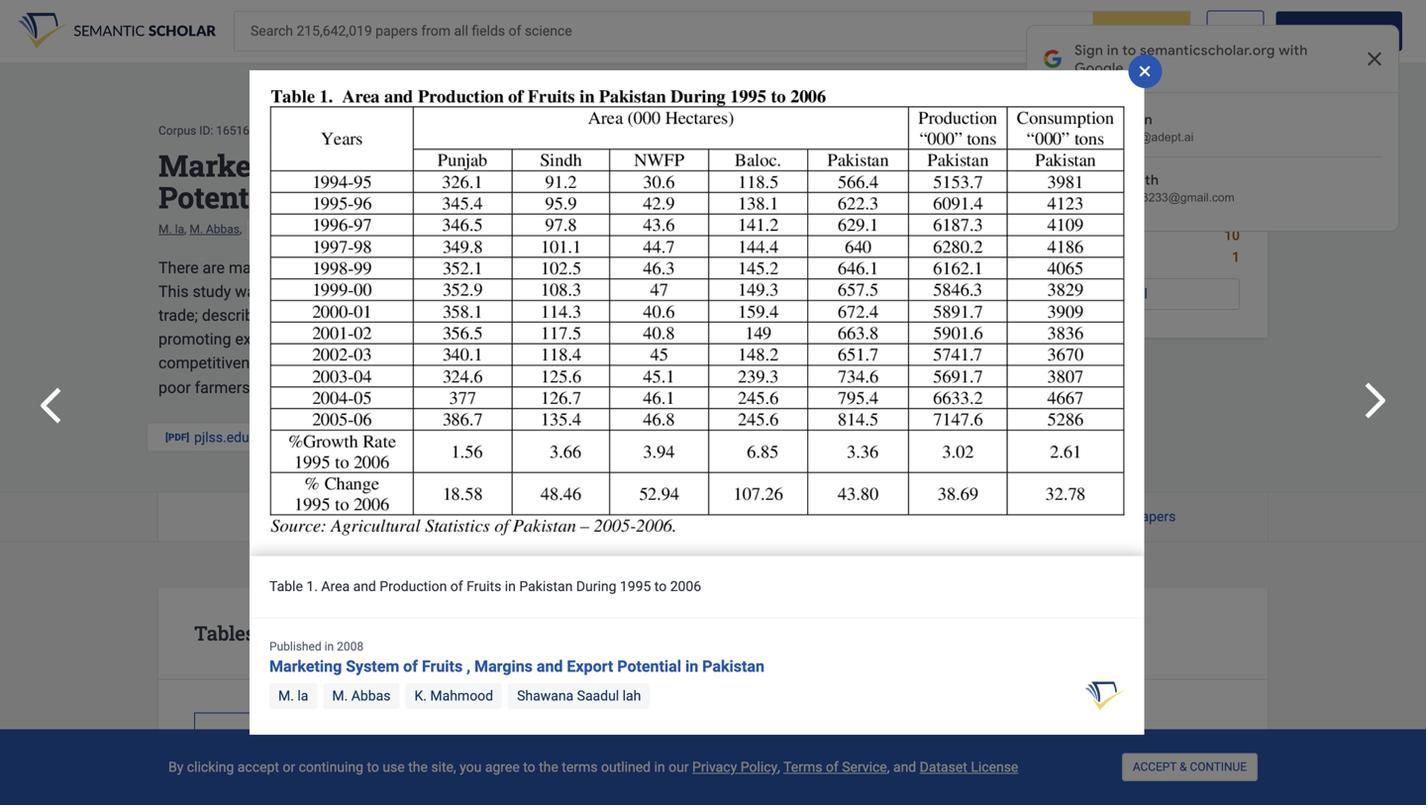 Task type: describe. For each thing, give the bounding box(es) containing it.
privacy policy link
[[693, 759, 778, 776]]

continue
[[1190, 760, 1248, 774]]

view all link
[[1007, 278, 1241, 310]]

, inside published in  2008 marketing system of fruits , margins and export potential in pakistan
[[467, 657, 471, 676]]

, up there
[[184, 222, 187, 236]]

published in  2008 marketing system of fruits , margins and export potential in pakistan
[[270, 640, 765, 676]]

in left our
[[655, 759, 666, 776]]

and inside corpus id: 165161191 marketing system of fruits , margins and export potential in pakistan
[[698, 145, 751, 185]]

site,
[[431, 759, 456, 776]]

the right use
[[408, 759, 428, 776]]

none search field containing search 215,642,019 papers from all fields of science
[[234, 11, 1192, 52]]

tables for tables
[[276, 509, 317, 525]]

export for corpus id: 165161191 marketing system of fruits , margins and export potential in pakistan
[[758, 145, 855, 185]]

continuing
[[299, 759, 364, 776]]

215,642,019
[[297, 23, 372, 39]]

create alert
[[443, 429, 516, 446]]

this
[[311, 620, 347, 646]]

clicking
[[187, 759, 234, 776]]

library
[[364, 429, 406, 446]]

food
[[616, 222, 643, 236]]

pakistan for corpus id: 165161191 marketing system of fruits , margins and export potential in pakistan
[[329, 177, 455, 216]]

id:
[[199, 124, 213, 138]]

propose
[[326, 330, 384, 349]]

terms
[[562, 759, 598, 776]]

all
[[1132, 286, 1148, 302]]

, inside corpus id: 165161191 marketing system of fruits , margins and export potential in pakistan
[[556, 145, 563, 185]]

, left the terms
[[778, 759, 781, 776]]

related
[[1083, 509, 1130, 525]]

export for published in  2008 marketing system of fruits , margins and export potential in pakistan
[[567, 657, 614, 676]]

published 2008
[[432, 222, 514, 236]]

8 references link
[[714, 493, 991, 541]]

background citations link
[[1007, 225, 1139, 247]]

, up many on the top left of page
[[240, 222, 245, 236]]

10
[[1225, 227, 1241, 244]]

by
[[485, 354, 501, 373]]

country's
[[592, 259, 656, 278]]

la for m. la
[[298, 688, 309, 705]]

dataset
[[920, 759, 968, 776]]

highly influential citations link
[[1007, 203, 1168, 225]]

k. mahmood
[[415, 688, 494, 705]]

the up trends on the left top of the page
[[566, 259, 588, 278]]

published for published in  2008 marketing system of fruits , margins and export potential in pakistan
[[270, 640, 322, 654]]

the down 'potential'
[[500, 283, 522, 301]]

banner containing search 215,642,019 papers from all fields of science
[[0, 0, 1427, 64]]

sketchy.
[[737, 354, 795, 373]]

semantic scholar image
[[1086, 682, 1125, 711]]

1 marketing from the left
[[358, 306, 429, 325]]

results citations
[[1007, 249, 1111, 266]]

saadul for 'shawana saadul lah' link within the the figures carousel dialog
[[577, 688, 619, 705]]

table
[[270, 579, 303, 595]]

potential
[[482, 259, 544, 278]]

saadul for 'shawana saadul lah' link within the marketing system of fruits , margins and export potential in pakistan "main content"
[[362, 222, 398, 236]]

shawana inside marketing system of fruits , margins and export potential in pakistan "main content"
[[310, 222, 359, 236]]

search button
[[1094, 12, 1191, 51]]

trade;
[[159, 306, 198, 325]]

potential for corpus id: 165161191 marketing system of fruits , margins and export potential in pakistan
[[159, 177, 286, 216]]

1 vertical spatial 30
[[538, 509, 553, 525]]

citations for 30 citations link
[[557, 509, 612, 525]]

&
[[1180, 760, 1188, 774]]

k. mahmood link
[[406, 684, 502, 710]]

related papers link
[[992, 493, 1268, 541]]

view all button
[[1007, 278, 1241, 310]]

agree
[[485, 759, 520, 776]]

of inside corpus id: 165161191 marketing system of fruits , margins and export potential in pakistan
[[428, 145, 457, 185]]

2006
[[671, 579, 702, 595]]

license
[[971, 759, 1019, 776]]

hindering
[[355, 259, 420, 278]]

save to library
[[315, 429, 406, 446]]

fruit up production,
[[660, 259, 688, 278]]

measures
[[388, 330, 457, 349]]

marketing system of fruits , margins and export potential in pakistan link
[[270, 657, 765, 676]]

describe
[[202, 306, 262, 325]]

by
[[168, 759, 184, 776]]

marketing for corpus id: 165161191 marketing system of fruits , margins and export potential in pakistan
[[159, 145, 308, 185]]

existing
[[266, 306, 321, 325]]

m. la , m. abbas
[[159, 222, 240, 236]]

to left use
[[367, 759, 379, 776]]

during
[[577, 579, 617, 595]]

influential
[[1049, 206, 1109, 222]]

farmers…
[[195, 379, 261, 398]]

production
[[380, 579, 447, 595]]

abbas inside marketing system of fruits , margins and export potential in pakistan "main content"
[[206, 222, 240, 236]]

of inside there are many constraints hindering the true potential of the country's fruit production and exports. this study was specifically designed to examine the trends in fruit production, consumption and trade; describe existing fruit marketing system; identify constraints in fruit marketing systems and promoting exports; and propose measures for improving and enhancing their international competitiveness. market information received by producers are always partial and sketchy. resource poor farmers…
[[548, 259, 562, 278]]

m. for m. la , m. abbas
[[159, 222, 172, 236]]

0 vertical spatial from
[[421, 23, 451, 39]]

2 marketing from the left
[[679, 306, 750, 325]]

in up published in  2008 marketing system of fruits , margins and export potential in pakistan
[[505, 579, 516, 595]]

view
[[1099, 286, 1129, 302]]

sign
[[1218, 24, 1241, 38]]

to inside there are many constraints hindering the true potential of the country's fruit production and exports. this study was specifically designed to examine the trends in fruit production, consumption and trade; describe existing fruit marketing system; identify constraints in fruit marketing systems and promoting exports; and propose measures for improving and enhancing their international competitiveness. market information received by producers are always partial and sketchy. resource poor farmers…
[[418, 283, 433, 301]]

designed
[[350, 283, 415, 301]]

free
[[1324, 24, 1347, 38]]

systems
[[754, 306, 813, 325]]

table 1. area and production of fruits in pakistan during 1995 to 2006
[[270, 579, 705, 595]]

m. la link for corpus id: 165161191
[[159, 222, 184, 236]]

there are many constraints hindering the true potential of the country's fruit production and exports. this study was specifically designed to examine the trends in fruit production, consumption and trade; describe existing fruit marketing system; identify constraints in fruit marketing systems and promoting exports; and propose measures for improving and enhancing their international competitiveness. market information received by producers are always partial and sketchy. resource poor farmers…
[[159, 259, 865, 398]]

policy
[[741, 759, 778, 776]]

related papers
[[1083, 509, 1177, 525]]

m. for m. la
[[278, 688, 294, 705]]

our
[[669, 759, 689, 776]]

margins for published in  2008 marketing system of fruits , margins and export potential in pakistan
[[475, 657, 533, 676]]

in up enhancing
[[630, 306, 643, 325]]

in left 'paper'
[[325, 640, 334, 654]]

references
[[823, 509, 893, 525]]

0 vertical spatial are
[[203, 259, 225, 278]]

the left true
[[424, 259, 446, 278]]

you
[[460, 759, 482, 776]]

fruits for published in  2008 marketing system of fruits , margins and export potential in pakistan
[[422, 657, 463, 676]]

abbas inside the figures carousel dialog
[[352, 688, 391, 705]]

8
[[812, 509, 820, 525]]

marketing system of fruits , margins and export potential in pakistan main content
[[0, 63, 1427, 806]]

30 citations link
[[436, 493, 713, 541]]

citations up influential
[[1034, 177, 1114, 201]]

m. abbas
[[332, 688, 391, 705]]

promoting
[[159, 330, 231, 349]]

resource
[[799, 354, 865, 373]]

science
[[525, 23, 572, 39]]

exports.
[[802, 259, 860, 278]]

international
[[702, 330, 790, 349]]

1 vertical spatial pakistan
[[520, 579, 573, 595]]

cite button
[[535, 423, 577, 453]]

margins for corpus id: 165161191 marketing system of fruits , margins and export potential in pakistan
[[570, 145, 691, 185]]

was
[[235, 283, 264, 301]]

of right fields
[[509, 23, 522, 39]]



Task type: locate. For each thing, give the bounding box(es) containing it.
export inside published in  2008 marketing system of fruits , margins and export potential in pakistan
[[567, 657, 614, 676]]

1 vertical spatial m. la link
[[270, 684, 317, 710]]

1 vertical spatial from
[[260, 620, 306, 646]]

create alert button
[[425, 423, 517, 453]]

shawana saadul lah inside marketing system of fruits , margins and export potential in pakistan "main content"
[[310, 222, 417, 236]]

saadul
[[362, 222, 398, 236], [577, 688, 619, 705]]

outlined
[[601, 759, 651, 776]]

0 vertical spatial abbas
[[206, 222, 240, 236]]

1 horizontal spatial shawana saadul lah link
[[508, 684, 650, 710]]

marketing
[[159, 145, 308, 185], [270, 657, 342, 676]]

m. la link
[[159, 222, 184, 236], [270, 684, 317, 710]]

banner
[[0, 0, 1427, 64]]

0 vertical spatial marketing
[[159, 145, 308, 185]]

svg image left sign
[[1160, 25, 1173, 38]]

shawana saadul lah down marketing system of fruits , margins and export potential in pakistan link
[[517, 688, 641, 705]]

margins inside corpus id: 165161191 marketing system of fruits , margins and export potential in pakistan
[[570, 145, 691, 185]]

study
[[193, 283, 231, 301]]

potential inside corpus id: 165161191 marketing system of fruits , margins and export potential in pakistan
[[159, 177, 286, 216]]

producers
[[505, 354, 576, 373]]

of up trends on the left top of the page
[[548, 259, 562, 278]]

0 horizontal spatial published
[[270, 640, 322, 654]]

margins inside published in  2008 marketing system of fruits , margins and export potential in pakistan
[[475, 657, 533, 676]]

la for m. la , m. abbas
[[175, 222, 184, 236]]

2 vertical spatial pakistan
[[703, 657, 765, 676]]

citations down background citations link
[[1056, 249, 1111, 266]]

svg image down search 'button'
[[1138, 63, 1154, 79]]

system inside corpus id: 165161191 marketing system of fruits , margins and export potential in pakistan
[[315, 145, 421, 185]]

published inside published in  2008 marketing system of fruits , margins and export potential in pakistan
[[270, 640, 322, 654]]

0 horizontal spatial pakistan
[[329, 177, 455, 216]]

figures carousel dialog
[[216, 54, 1211, 735]]

results
[[1007, 249, 1052, 266]]

agricultural and food sciences, economics
[[530, 222, 757, 236]]

shawana down marketing system of fruits , margins and export potential in pakistan link
[[517, 688, 574, 705]]

accept
[[238, 759, 279, 776]]

1 horizontal spatial export
[[758, 145, 855, 185]]

marketing inside corpus id: 165161191 marketing system of fruits , margins and export potential in pakistan
[[159, 145, 308, 185]]

0 horizontal spatial tables
[[194, 620, 255, 646]]

search inside 'button'
[[1111, 23, 1154, 39]]

to left examine
[[418, 283, 433, 301]]

0 horizontal spatial 30
[[538, 509, 553, 525]]

information
[[336, 354, 418, 373]]

margins up food
[[570, 145, 691, 185]]

saadul inside marketing system of fruits , margins and export potential in pakistan "main content"
[[362, 222, 398, 236]]

saadul up hindering
[[362, 222, 398, 236]]

0 horizontal spatial shawana
[[310, 222, 359, 236]]

examine
[[436, 283, 496, 301]]

lah up outlined
[[623, 688, 641, 705]]

, up mahmood
[[467, 657, 471, 676]]

use
[[383, 759, 405, 776]]

1 horizontal spatial constraints
[[547, 306, 626, 325]]

1 vertical spatial margins
[[475, 657, 533, 676]]

dataset license link
[[920, 759, 1019, 776]]

abbas left k. at left bottom
[[352, 688, 391, 705]]

0 vertical spatial tables
[[276, 509, 317, 525]]

fruits inside corpus id: 165161191 marketing system of fruits , margins and export potential in pakistan
[[464, 145, 548, 185]]

30 citations inside 30 citations link
[[538, 509, 612, 525]]

m. abbas link up many on the top left of page
[[190, 222, 240, 236]]

tables link
[[159, 493, 435, 541]]

lah
[[401, 222, 417, 236], [623, 688, 641, 705]]

marketing down designed
[[358, 306, 429, 325]]

lah inside the figures carousel dialog
[[623, 688, 641, 705]]

and inside published in  2008 marketing system of fruits , margins and export potential in pakistan
[[537, 657, 563, 676]]

search left the 215,642,019 on the top left of the page
[[251, 23, 293, 39]]

1 horizontal spatial 30
[[1007, 177, 1029, 201]]

many
[[229, 259, 268, 278]]

economics
[[699, 222, 757, 236]]

corpus
[[159, 124, 196, 138]]

improving
[[485, 330, 555, 349]]

mahmood
[[430, 688, 494, 705]]

potential up m. la , m. abbas
[[159, 177, 286, 216]]

tables
[[276, 509, 317, 525], [194, 620, 255, 646]]

pakistan inside corpus id: 165161191 marketing system of fruits , margins and export potential in pakistan
[[329, 177, 455, 216]]

1 horizontal spatial marketing
[[679, 306, 750, 325]]

0 horizontal spatial export
[[567, 657, 614, 676]]

citations
[[1034, 177, 1114, 201], [1113, 206, 1168, 222], [1084, 227, 1139, 244], [1056, 249, 1111, 266], [557, 509, 612, 525]]

true
[[450, 259, 478, 278]]

are up study
[[203, 259, 225, 278]]

1 vertical spatial are
[[580, 354, 602, 373]]

create for create alert
[[443, 429, 483, 446]]

1 vertical spatial fruits
[[467, 579, 502, 595]]

1 horizontal spatial 30 citations
[[1007, 177, 1114, 201]]

2008 up 'potential'
[[487, 222, 514, 236]]

0 horizontal spatial shawana saadul lah
[[310, 222, 417, 236]]

0 horizontal spatial potential
[[159, 177, 286, 216]]

accept
[[1133, 760, 1177, 774]]

in
[[293, 177, 321, 216], [575, 283, 588, 301], [630, 306, 643, 325], [505, 579, 516, 595], [325, 640, 334, 654], [686, 657, 699, 676], [655, 759, 666, 776]]

citations up during
[[557, 509, 612, 525]]

1
[[1233, 249, 1241, 266]]

svg image inside search 'button'
[[1160, 25, 1173, 38]]

poor
[[159, 379, 191, 398]]

published up true
[[432, 222, 484, 236]]

of up k. at left bottom
[[403, 657, 418, 676]]

0 horizontal spatial are
[[203, 259, 225, 278]]

shawana up hindering
[[310, 222, 359, 236]]

0 horizontal spatial saadul
[[362, 222, 398, 236]]

to inside button
[[349, 429, 361, 446]]

fruit down production,
[[646, 306, 675, 325]]

0 vertical spatial m. abbas link
[[190, 222, 240, 236]]

svg image inside the figures carousel dialog
[[1138, 63, 1154, 79]]

margins up mahmood
[[475, 657, 533, 676]]

marketing for published in  2008 marketing system of fruits , margins and export potential in pakistan
[[270, 657, 342, 676]]

2008 inside published in  2008 marketing system of fruits , margins and export potential in pakistan
[[337, 640, 364, 654]]

shawana inside the figures carousel dialog
[[517, 688, 574, 705]]

system for published in  2008 marketing system of fruits , margins and export potential in pakistan
[[346, 657, 400, 676]]

terms
[[784, 759, 823, 776]]

abbas
[[206, 222, 240, 236], [352, 688, 391, 705]]

30 down the cite button
[[538, 509, 553, 525]]

consumption
[[707, 283, 800, 301]]

1 horizontal spatial la
[[298, 688, 309, 705]]

30 citations
[[1007, 177, 1114, 201], [538, 509, 612, 525]]

0 horizontal spatial la
[[175, 222, 184, 236]]

corpus id: 165161191 marketing system of fruits , margins and export potential in pakistan
[[159, 124, 855, 216]]

0 vertical spatial 30 citations
[[1007, 177, 1114, 201]]

1 horizontal spatial margins
[[570, 145, 691, 185]]

0 vertical spatial potential
[[159, 177, 286, 216]]

1 horizontal spatial saadul
[[577, 688, 619, 705]]

citations right influential
[[1113, 206, 1168, 222]]

1 vertical spatial m. abbas link
[[323, 684, 400, 710]]

accept & continue
[[1133, 760, 1248, 774]]

create for create free account
[[1287, 24, 1321, 38]]

0 vertical spatial svg image
[[1160, 25, 1173, 38]]

lah up hindering
[[401, 222, 417, 236]]

in up specifically
[[293, 177, 321, 216]]

all
[[454, 23, 469, 39]]

0 horizontal spatial search
[[251, 23, 293, 39]]

fruits up k. mahmood
[[422, 657, 463, 676]]

m.
[[159, 222, 172, 236], [190, 222, 203, 236], [278, 688, 294, 705], [332, 688, 348, 705]]

la left m. abbas
[[298, 688, 309, 705]]

save to library button
[[299, 423, 407, 453]]

shawana saadul lah link up hindering
[[310, 222, 417, 236]]

in inside corpus id: 165161191 marketing system of fruits , margins and export potential in pakistan
[[293, 177, 321, 216]]

2008 up m. abbas
[[337, 640, 364, 654]]

shawana saadul lah link down marketing system of fruits , margins and export potential in pakistan link
[[508, 684, 650, 710]]

0 horizontal spatial from
[[260, 620, 306, 646]]

0 vertical spatial constraints
[[272, 259, 351, 278]]

sciences,
[[646, 222, 696, 236]]

0 vertical spatial 2008
[[487, 222, 514, 236]]

system for corpus id: 165161191 marketing system of fruits , margins and export potential in pakistan
[[315, 145, 421, 185]]

1 vertical spatial published
[[270, 640, 322, 654]]

highly
[[1007, 206, 1045, 222]]

fruit
[[660, 259, 688, 278], [592, 283, 620, 301], [325, 306, 354, 325], [646, 306, 675, 325]]

of inside published in  2008 marketing system of fruits , margins and export potential in pakistan
[[403, 657, 418, 676]]

1 vertical spatial system
[[346, 657, 400, 676]]

system inside published in  2008 marketing system of fruits , margins and export potential in pakistan
[[346, 657, 400, 676]]

citations inside "link"
[[1113, 206, 1168, 222]]

tables from this paper
[[194, 620, 405, 646]]

pjlss.edu.pk link
[[147, 423, 287, 453]]

fruits up the published 2008
[[464, 145, 548, 185]]

marketing up international
[[679, 306, 750, 325]]

to right the save
[[349, 429, 361, 446]]

0 horizontal spatial svg image
[[1138, 63, 1154, 79]]

1 vertical spatial marketing
[[270, 657, 342, 676]]

potential inside published in  2008 marketing system of fruits , margins and export potential in pakistan
[[618, 657, 682, 676]]

shawana saadul lah link inside the figures carousel dialog
[[508, 684, 650, 710]]

of right the production
[[451, 579, 463, 595]]

create left free on the top
[[1287, 24, 1321, 38]]

citations for background citations link
[[1084, 227, 1139, 244]]

, up agricultural
[[556, 145, 563, 185]]

homepage image
[[18, 13, 216, 49]]

saadul inside the figures carousel dialog
[[577, 688, 619, 705]]

1 vertical spatial lah
[[623, 688, 641, 705]]

1 search from the left
[[251, 23, 293, 39]]

0 vertical spatial shawana
[[310, 222, 359, 236]]

1 vertical spatial shawana
[[517, 688, 574, 705]]

trends
[[526, 283, 571, 301]]

create left alert
[[443, 429, 483, 446]]

m. la link down tables from this paper
[[270, 684, 317, 710]]

marketing inside published in  2008 marketing system of fruits , margins and export potential in pakistan
[[270, 657, 342, 676]]

export inside corpus id: 165161191 marketing system of fruits , margins and export potential in pakistan
[[758, 145, 855, 185]]

0 horizontal spatial 2008
[[337, 640, 364, 654]]

0 horizontal spatial margins
[[475, 657, 533, 676]]

from left all
[[421, 23, 451, 39]]

of up the published 2008
[[428, 145, 457, 185]]

0 vertical spatial lah
[[401, 222, 417, 236]]

shawana saadul lah inside the figures carousel dialog
[[517, 688, 641, 705]]

1 vertical spatial saadul
[[577, 688, 619, 705]]

1 horizontal spatial 2008
[[487, 222, 514, 236]]

are left "always"
[[580, 354, 602, 373]]

1 vertical spatial 2008
[[337, 640, 364, 654]]

0 vertical spatial shawana saadul lah link
[[310, 222, 417, 236]]

published up m. la
[[270, 640, 322, 654]]

pakistan inside published in  2008 marketing system of fruits , margins and export potential in pakistan
[[703, 657, 765, 676]]

30 up highly
[[1007, 177, 1029, 201]]

published for published 2008
[[432, 222, 484, 236]]

in down 2006
[[686, 657, 699, 676]]

the left 'terms'
[[539, 759, 559, 776]]

abbas up many on the top left of page
[[206, 222, 240, 236]]

1 horizontal spatial create
[[1287, 24, 1321, 38]]

1 vertical spatial shawana saadul lah link
[[508, 684, 650, 710]]

m. for m. abbas
[[332, 688, 348, 705]]

30 citations up during
[[538, 509, 612, 525]]

potential down 1995
[[618, 657, 682, 676]]

1 horizontal spatial pakistan
[[520, 579, 573, 595]]

to
[[418, 283, 433, 301], [349, 429, 361, 446], [655, 579, 667, 595], [367, 759, 379, 776], [523, 759, 536, 776]]

constraints up specifically
[[272, 259, 351, 278]]

shawana saadul lah for 'shawana saadul lah' link within the the figures carousel dialog
[[517, 688, 641, 705]]

always
[[606, 354, 655, 373]]

save
[[315, 429, 345, 446]]

1 horizontal spatial lah
[[623, 688, 641, 705]]

2 vertical spatial fruits
[[422, 657, 463, 676]]

marketing up m. la
[[270, 657, 342, 676]]

, left dataset
[[888, 759, 890, 776]]

1 horizontal spatial published
[[432, 222, 484, 236]]

1 vertical spatial tables
[[194, 620, 255, 646]]

fruits inside published in  2008 marketing system of fruits , margins and export potential in pakistan
[[422, 657, 463, 676]]

pakistan
[[329, 177, 455, 216], [520, 579, 573, 595], [703, 657, 765, 676]]

this
[[159, 283, 189, 301]]

0 vertical spatial m. la link
[[159, 222, 184, 236]]

cite
[[552, 429, 576, 446]]

from inside marketing system of fruits , margins and export potential in pakistan "main content"
[[260, 620, 306, 646]]

2 search from the left
[[1111, 23, 1154, 39]]

alert
[[487, 429, 516, 446]]

shawana saadul lah up hindering
[[310, 222, 417, 236]]

search left sign
[[1111, 23, 1154, 39]]

0 vertical spatial pakistan
[[329, 177, 455, 216]]

expand
[[266, 379, 318, 398]]

2008 inside marketing system of fruits , margins and export potential in pakistan "main content"
[[487, 222, 514, 236]]

0 vertical spatial system
[[315, 145, 421, 185]]

0 vertical spatial la
[[175, 222, 184, 236]]

m. abbas link
[[190, 222, 240, 236], [323, 684, 400, 710]]

0 horizontal spatial m. abbas link
[[190, 222, 240, 236]]

of right the terms
[[826, 759, 839, 776]]

1 vertical spatial svg image
[[1138, 63, 1154, 79]]

published inside marketing system of fruits , margins and export potential in pakistan "main content"
[[432, 222, 484, 236]]

fruits right the production
[[467, 579, 502, 595]]

constraints down trends on the left top of the page
[[547, 306, 626, 325]]

1 horizontal spatial potential
[[618, 657, 682, 676]]

tables for tables from this paper
[[194, 620, 255, 646]]

1 horizontal spatial svg image
[[1160, 25, 1173, 38]]

fruit up 'propose'
[[325, 306, 354, 325]]

1 vertical spatial 30 citations
[[538, 509, 612, 525]]

for
[[461, 330, 481, 349]]

0 horizontal spatial abbas
[[206, 222, 240, 236]]

0 horizontal spatial m. la link
[[159, 222, 184, 236]]

30
[[1007, 177, 1029, 201], [538, 509, 553, 525]]

0 vertical spatial fruits
[[464, 145, 548, 185]]

in right trends on the left top of the page
[[575, 283, 588, 301]]

1 vertical spatial export
[[567, 657, 614, 676]]

lah inside marketing system of fruits , margins and export potential in pakistan "main content"
[[401, 222, 417, 236]]

8 references
[[812, 509, 893, 525]]

1 vertical spatial potential
[[618, 657, 682, 676]]

m. abbas link left k. at left bottom
[[323, 684, 400, 710]]

citations for the results citations link
[[1056, 249, 1111, 266]]

pakistan for published in  2008 marketing system of fruits , margins and export potential in pakistan
[[703, 657, 765, 676]]

0 horizontal spatial create
[[443, 429, 483, 446]]

saadul up by clicking accept or continuing to use the site, you agree to the terms outlined in our privacy policy , terms of service , and dataset license at the bottom of page
[[577, 688, 619, 705]]

production,
[[624, 283, 703, 301]]

shawana saadul lah for 'shawana saadul lah' link within the marketing system of fruits , margins and export potential in pakistan "main content"
[[310, 222, 417, 236]]

svg image
[[1160, 25, 1173, 38], [1138, 63, 1154, 79]]

1 horizontal spatial shawana saadul lah
[[517, 688, 641, 705]]

system;
[[432, 306, 487, 325]]

agricultural
[[530, 222, 590, 236]]

create inside marketing system of fruits , margins and export potential in pakistan "main content"
[[443, 429, 483, 446]]

1 horizontal spatial search
[[1111, 23, 1154, 39]]

specifically
[[268, 283, 346, 301]]

marketing down 165161191
[[159, 145, 308, 185]]

0 vertical spatial create
[[1287, 24, 1321, 38]]

sign in
[[1218, 24, 1254, 38]]

0 vertical spatial export
[[758, 145, 855, 185]]

shawana saadul lah link inside marketing system of fruits , margins and export potential in pakistan "main content"
[[310, 222, 417, 236]]

and
[[698, 145, 751, 185], [593, 222, 613, 236], [772, 259, 798, 278], [804, 283, 830, 301], [817, 306, 844, 325], [296, 330, 322, 349], [559, 330, 585, 349], [707, 354, 734, 373], [353, 579, 376, 595], [537, 657, 563, 676], [894, 759, 917, 776]]

search for search
[[1111, 23, 1154, 39]]

to left 2006
[[655, 579, 667, 595]]

constraints
[[272, 259, 351, 278], [547, 306, 626, 325]]

la inside the figures carousel dialog
[[298, 688, 309, 705]]

2 horizontal spatial pakistan
[[703, 657, 765, 676]]

market
[[283, 354, 332, 373]]

citations down highly influential citations "link"
[[1084, 227, 1139, 244]]

view all
[[1099, 286, 1148, 302]]

1 horizontal spatial shawana
[[517, 688, 574, 705]]

0 horizontal spatial lah
[[401, 222, 417, 236]]

la up there
[[175, 222, 184, 236]]

background citations
[[1007, 227, 1139, 244]]

0 horizontal spatial marketing
[[358, 306, 429, 325]]

from left the this
[[260, 620, 306, 646]]

fields
[[472, 23, 505, 39]]

to right agree
[[523, 759, 536, 776]]

la inside marketing system of fruits , margins and export potential in pakistan "main content"
[[175, 222, 184, 236]]

their
[[666, 330, 698, 349]]

1 vertical spatial abbas
[[352, 688, 391, 705]]

None search field
[[234, 11, 1192, 52]]

1 vertical spatial shawana saadul lah
[[517, 688, 641, 705]]

fruit down country's
[[592, 283, 620, 301]]

0 vertical spatial published
[[432, 222, 484, 236]]

competitiveness.
[[159, 354, 279, 373]]

0 vertical spatial shawana saadul lah
[[310, 222, 417, 236]]

received
[[422, 354, 481, 373]]

to inside the figures carousel dialog
[[655, 579, 667, 595]]

fruits for corpus id: 165161191 marketing system of fruits , margins and export potential in pakistan
[[464, 145, 548, 185]]

0 vertical spatial 30
[[1007, 177, 1029, 201]]

0 vertical spatial saadul
[[362, 222, 398, 236]]

m. la link up there
[[159, 222, 184, 236]]

1 horizontal spatial from
[[421, 23, 451, 39]]

30 citations up influential
[[1007, 177, 1114, 201]]

partial
[[659, 354, 703, 373]]

potential for published in  2008 marketing system of fruits , margins and export potential in pakistan
[[618, 657, 682, 676]]

1 horizontal spatial m. la link
[[270, 684, 317, 710]]

identify
[[491, 306, 543, 325]]

1 horizontal spatial abbas
[[352, 688, 391, 705]]

0 horizontal spatial shawana saadul lah link
[[310, 222, 417, 236]]

k.
[[415, 688, 427, 705]]

search for search 215,642,019 papers from all fields of science
[[251, 23, 293, 39]]

from
[[421, 23, 451, 39], [260, 620, 306, 646]]

m. la link for published in  2008
[[270, 684, 317, 710]]

1 horizontal spatial m. abbas link
[[323, 684, 400, 710]]

fruits for table 1. area and production of fruits in pakistan during 1995 to 2006
[[467, 579, 502, 595]]

0 horizontal spatial constraints
[[272, 259, 351, 278]]

1 horizontal spatial tables
[[276, 509, 317, 525]]

create free account button
[[1277, 12, 1403, 51]]

account
[[1350, 24, 1393, 38]]

expand button
[[265, 375, 319, 401]]

1 vertical spatial constraints
[[547, 306, 626, 325]]

enhancing
[[589, 330, 662, 349]]



Task type: vqa. For each thing, say whether or not it's contained in the screenshot.
Saadul within the Marketing System of Fruits , Margins and Export Potential in Pakistan main content
yes



